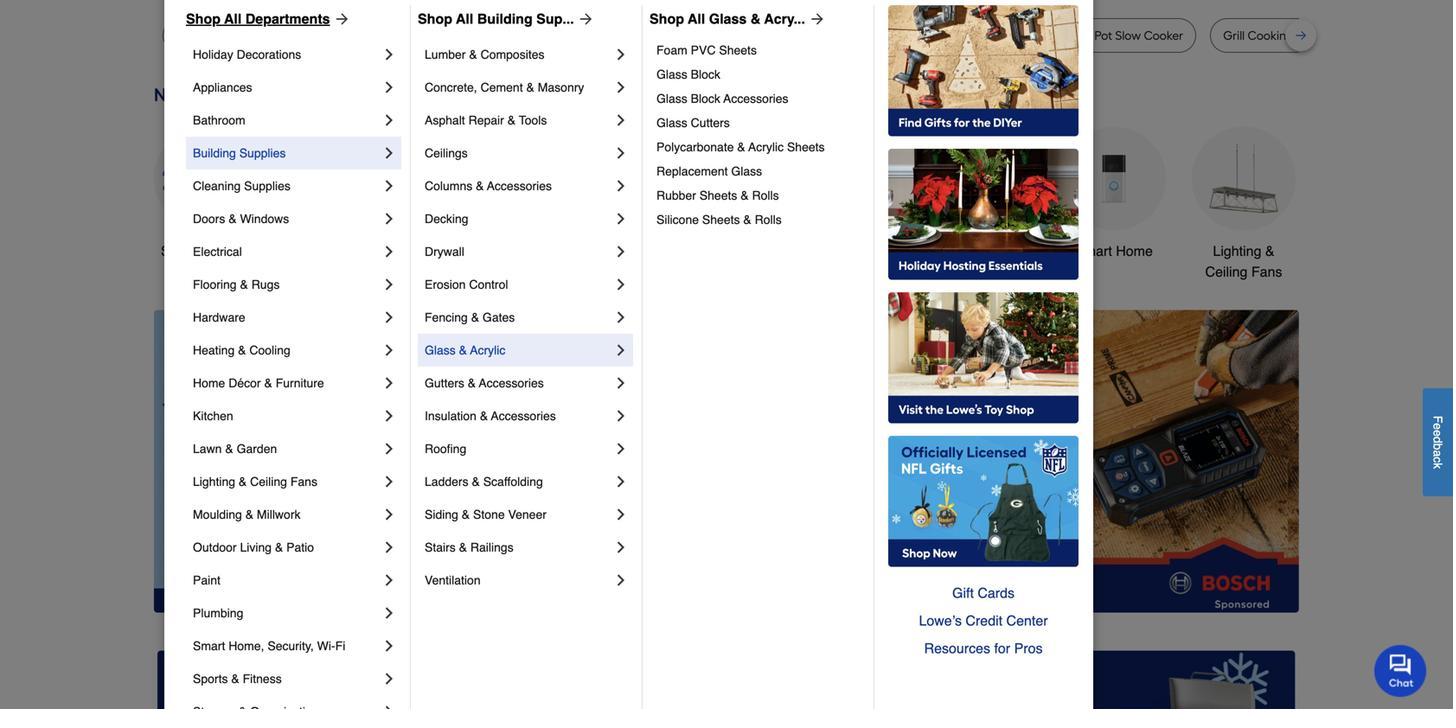 Task type: vqa. For each thing, say whether or not it's contained in the screenshot.
Furniture
yes



Task type: describe. For each thing, give the bounding box(es) containing it.
new deals every day during 25 days of deals image
[[154, 80, 1300, 110]]

accessories for gutters & accessories
[[479, 376, 544, 390]]

masonry
[[538, 80, 584, 94]]

0 horizontal spatial fans
[[291, 475, 318, 489]]

hardware
[[193, 311, 245, 324]]

chevron right image for plumbing
[[381, 605, 398, 622]]

outdoor tools & equipment link
[[803, 127, 907, 282]]

rack
[[1397, 28, 1424, 43]]

supplies for cleaning supplies
[[244, 179, 291, 193]]

chevron right image for lumber & composites
[[613, 46, 630, 63]]

glass cutters link
[[657, 111, 862, 135]]

lowe's credit center
[[919, 613, 1048, 629]]

chevron right image for sports & fitness
[[381, 671, 398, 688]]

drywall link
[[425, 235, 613, 268]]

tools link
[[414, 127, 517, 262]]

shop all glass & acry... link
[[650, 9, 826, 29]]

lowe's credit center link
[[889, 607, 1079, 635]]

chevron right image for building supplies
[[381, 145, 398, 162]]

scroll to item #5 image
[[962, 582, 1003, 589]]

appliances link
[[193, 71, 381, 104]]

2 cooking from the left
[[1248, 28, 1294, 43]]

patio
[[287, 541, 314, 555]]

find gifts for the diyer. image
[[889, 5, 1079, 137]]

home,
[[229, 639, 264, 653]]

all for building
[[456, 11, 474, 27]]

silicone sheets & rolls
[[657, 213, 782, 227]]

arrow left image
[[476, 462, 493, 479]]

all for deals
[[197, 243, 212, 259]]

chevron right image for fencing & gates
[[613, 309, 630, 326]]

stairs & railings
[[425, 541, 514, 555]]

glass down recommended searches for you heading
[[709, 11, 747, 27]]

0 horizontal spatial lighting
[[193, 475, 235, 489]]

lighting inside lighting & ceiling fans
[[1213, 243, 1262, 259]]

siding
[[425, 508, 459, 522]]

crock pot slow cooker
[[1060, 28, 1184, 43]]

décor
[[229, 376, 261, 390]]

sports & fitness
[[193, 672, 282, 686]]

block for glass block accessories
[[691, 92, 721, 106]]

sports
[[193, 672, 228, 686]]

electrical link
[[193, 235, 381, 268]]

erosion
[[425, 278, 466, 292]]

all for glass
[[688, 11, 705, 27]]

chevron right image for hardware
[[381, 309, 398, 326]]

0 horizontal spatial bathroom link
[[193, 104, 381, 137]]

home décor & furniture
[[193, 376, 324, 390]]

0 horizontal spatial lighting & ceiling fans link
[[193, 466, 381, 498]]

1 vertical spatial home
[[193, 376, 225, 390]]

b
[[1432, 444, 1445, 450]]

shop all building sup... link
[[418, 9, 595, 29]]

plumbing link
[[193, 597, 381, 630]]

glass for glass & acrylic
[[425, 344, 456, 357]]

fitness
[[243, 672, 282, 686]]

gift
[[953, 585, 974, 601]]

windows
[[240, 212, 289, 226]]

arrow right image
[[806, 10, 826, 28]]

2 pot from the left
[[904, 28, 922, 43]]

lawn
[[193, 442, 222, 456]]

lumber
[[425, 48, 466, 61]]

lumber & composites link
[[425, 38, 613, 71]]

columns
[[425, 179, 473, 193]]

columns & accessories link
[[425, 170, 613, 202]]

erosion control
[[425, 278, 508, 292]]

paint link
[[193, 564, 381, 597]]

siding & stone veneer
[[425, 508, 547, 522]]

decorations for christmas
[[558, 264, 632, 280]]

0 horizontal spatial bathroom
[[193, 113, 245, 127]]

polycarbonate
[[657, 140, 734, 154]]

polycarbonate & acrylic sheets link
[[657, 135, 862, 159]]

chevron right image for paint
[[381, 572, 398, 589]]

chevron right image for heating & cooling
[[381, 342, 398, 359]]

cleaning supplies link
[[193, 170, 381, 202]]

flooring & rugs
[[193, 278, 280, 292]]

smart home
[[1076, 243, 1153, 259]]

visit the lowe's toy shop. image
[[889, 292, 1079, 424]]

smart for smart home, security, wi-fi
[[193, 639, 225, 653]]

arrow right image for shop all departments
[[330, 10, 351, 28]]

chat invite button image
[[1375, 645, 1428, 698]]

2 cooker from the left
[[1144, 28, 1184, 43]]

shop all building sup...
[[418, 11, 574, 27]]

countertop
[[580, 28, 644, 43]]

shop
[[161, 243, 193, 259]]

grate
[[1297, 28, 1329, 43]]

asphalt
[[425, 113, 465, 127]]

chevron right image for asphalt repair & tools
[[613, 112, 630, 129]]

shop all deals
[[161, 243, 251, 259]]

f e e d b a c k
[[1432, 416, 1445, 469]]

erosion control link
[[425, 268, 613, 301]]

drywall
[[425, 245, 465, 259]]

acrylic for polycarbonate
[[749, 140, 784, 154]]

0 horizontal spatial ceiling
[[250, 475, 287, 489]]

chevron right image for kitchen
[[381, 408, 398, 425]]

0 vertical spatial building
[[477, 11, 533, 27]]

foam pvc sheets
[[657, 43, 757, 57]]

accessories for insulation & accessories
[[491, 409, 556, 423]]

recommended searches for you heading
[[154, 0, 1300, 4]]

cutters
[[691, 116, 730, 130]]

glass & acrylic link
[[425, 334, 613, 367]]

all for departments
[[224, 11, 242, 27]]

concrete, cement & masonry
[[425, 80, 584, 94]]

acrylic for glass
[[470, 344, 506, 357]]

moulding & millwork link
[[193, 498, 381, 531]]

supplies for building supplies
[[239, 146, 286, 160]]

crock for crock pot cooking pot
[[799, 28, 831, 43]]

chevron right image for insulation & accessories
[[613, 408, 630, 425]]

chevron right image for ventilation
[[613, 572, 630, 589]]

gutters & accessories link
[[425, 367, 613, 400]]

pot for crock pot slow cooker
[[1095, 28, 1113, 43]]

shop for shop all building sup...
[[418, 11, 453, 27]]

lawn & garden link
[[193, 433, 381, 466]]

chevron right image for doors & windows
[[381, 210, 398, 228]]

pot for instant pot
[[1002, 28, 1020, 43]]

replacement glass link
[[657, 159, 862, 183]]

up to 30 percent off select grills and accessories. image
[[935, 651, 1296, 710]]

lowe's
[[919, 613, 962, 629]]

insulation & accessories
[[425, 409, 556, 423]]

microwave
[[517, 28, 577, 43]]

1 cooker from the left
[[438, 28, 478, 43]]

smart home link
[[1063, 127, 1166, 262]]

christmas decorations
[[558, 243, 632, 280]]

glass down polycarbonate & acrylic sheets
[[731, 164, 762, 178]]

resources for pros link
[[889, 635, 1079, 663]]

millwork
[[257, 508, 301, 522]]

security,
[[268, 639, 314, 653]]

stairs & railings link
[[425, 531, 613, 564]]

heating & cooling
[[193, 344, 291, 357]]

scroll to item #4 image
[[920, 582, 962, 589]]

1 horizontal spatial home
[[1116, 243, 1153, 259]]

warming
[[1343, 28, 1395, 43]]

glass & acrylic
[[425, 344, 506, 357]]

doors
[[193, 212, 225, 226]]

hardware link
[[193, 301, 381, 334]]

ladders
[[425, 475, 469, 489]]

sheets up replacement glass link
[[787, 140, 825, 154]]

asphalt repair & tools
[[425, 113, 547, 127]]

grill
[[1224, 28, 1245, 43]]

chevron right image for bathroom
[[381, 112, 398, 129]]

flooring & rugs link
[[193, 268, 381, 301]]

shop all glass & acry...
[[650, 11, 806, 27]]

tools inside "tools" link
[[449, 243, 482, 259]]

for
[[995, 641, 1011, 657]]



Task type: locate. For each thing, give the bounding box(es) containing it.
chevron right image for outdoor living & patio
[[381, 539, 398, 556]]

1 horizontal spatial tools
[[519, 113, 547, 127]]

heating
[[193, 344, 235, 357]]

shop for shop all departments
[[186, 11, 221, 27]]

1 horizontal spatial lighting & ceiling fans link
[[1192, 127, 1296, 282]]

0 horizontal spatial outdoor
[[193, 541, 237, 555]]

equipment
[[822, 264, 888, 280]]

0 vertical spatial lighting
[[1213, 243, 1262, 259]]

chevron right image for moulding & millwork
[[381, 506, 398, 523]]

block inside 'link'
[[691, 67, 721, 81]]

1 vertical spatial lighting & ceiling fans
[[193, 475, 318, 489]]

lighting & ceiling fans
[[1206, 243, 1283, 280], [193, 475, 318, 489]]

1 vertical spatial bathroom
[[955, 243, 1015, 259]]

1 horizontal spatial smart
[[1076, 243, 1113, 259]]

chevron right image for ceilings
[[613, 145, 630, 162]]

0 horizontal spatial acrylic
[[470, 344, 506, 357]]

1 cooking from the left
[[855, 28, 901, 43]]

fans
[[1252, 264, 1283, 280], [291, 475, 318, 489]]

2 block from the top
[[691, 92, 721, 106]]

0 horizontal spatial smart
[[193, 639, 225, 653]]

glass block
[[657, 67, 721, 81]]

outdoor inside outdoor living & patio "link"
[[193, 541, 237, 555]]

glass for glass cutters
[[657, 116, 688, 130]]

1 horizontal spatial arrow right image
[[574, 10, 595, 28]]

1 vertical spatial decorations
[[558, 264, 632, 280]]

1 vertical spatial acrylic
[[470, 344, 506, 357]]

chevron right image for appliances
[[381, 79, 398, 96]]

stairs
[[425, 541, 456, 555]]

1 horizontal spatial crock
[[1060, 28, 1092, 43]]

get up to 2 free select tools or batteries when you buy 1 with select purchases. image
[[157, 651, 519, 710]]

0 vertical spatial supplies
[[239, 146, 286, 160]]

2 horizontal spatial shop
[[650, 11, 684, 27]]

supplies up cleaning supplies
[[239, 146, 286, 160]]

all up lumber
[[456, 11, 474, 27]]

0 horizontal spatial crock
[[799, 28, 831, 43]]

outdoor living & patio
[[193, 541, 314, 555]]

smart for smart home
[[1076, 243, 1113, 259]]

building up composites
[[477, 11, 533, 27]]

1 block from the top
[[691, 67, 721, 81]]

0 vertical spatial decorations
[[237, 48, 301, 61]]

cooling
[[250, 344, 291, 357]]

1 vertical spatial rolls
[[755, 213, 782, 227]]

outdoor for outdoor living & patio
[[193, 541, 237, 555]]

outdoor up equipment
[[805, 243, 855, 259]]

pot
[[834, 28, 852, 43], [904, 28, 922, 43], [1002, 28, 1020, 43], [1095, 28, 1113, 43]]

microwave countertop
[[517, 28, 644, 43]]

2 crock from the left
[[1060, 28, 1092, 43]]

glass up polycarbonate
[[657, 116, 688, 130]]

gates
[[483, 311, 515, 324]]

building up cleaning at top left
[[193, 146, 236, 160]]

outdoor for outdoor tools & equipment
[[805, 243, 855, 259]]

acrylic inside the "glass & acrylic" link
[[470, 344, 506, 357]]

polycarbonate & acrylic sheets
[[657, 140, 825, 154]]

sheets down rubber sheets & rolls
[[703, 213, 740, 227]]

glass down glass block
[[657, 92, 688, 106]]

supplies up windows
[[244, 179, 291, 193]]

sheets down shop all glass & acry... link on the top of the page
[[719, 43, 757, 57]]

officially licensed n f l gifts. shop now. image
[[889, 436, 1079, 568]]

1 horizontal spatial outdoor
[[805, 243, 855, 259]]

chevron right image for concrete, cement & masonry
[[613, 79, 630, 96]]

0 horizontal spatial home
[[193, 376, 225, 390]]

1 vertical spatial smart
[[193, 639, 225, 653]]

appliances
[[193, 80, 252, 94]]

1 vertical spatial fans
[[291, 475, 318, 489]]

glass down foam
[[657, 67, 688, 81]]

shop up foam
[[650, 11, 684, 27]]

accessories down glass block 'link'
[[724, 92, 789, 106]]

crock right "instant pot"
[[1060, 28, 1092, 43]]

0 horizontal spatial shop
[[186, 11, 221, 27]]

glass block accessories link
[[657, 87, 862, 111]]

sports & fitness link
[[193, 663, 381, 696]]

0 vertical spatial lighting & ceiling fans link
[[1192, 127, 1296, 282]]

chevron right image for flooring & rugs
[[381, 276, 398, 293]]

1 horizontal spatial bathroom
[[955, 243, 1015, 259]]

asphalt repair & tools link
[[425, 104, 613, 137]]

roofing link
[[425, 433, 613, 466]]

0 horizontal spatial arrow right image
[[330, 10, 351, 28]]

decorations inside christmas decorations link
[[558, 264, 632, 280]]

1 horizontal spatial building
[[477, 11, 533, 27]]

e up b
[[1432, 430, 1445, 437]]

0 horizontal spatial cooker
[[438, 28, 478, 43]]

chevron right image for erosion control
[[613, 276, 630, 293]]

2 e from the top
[[1432, 430, 1445, 437]]

shop all deals link
[[154, 127, 258, 262]]

1 horizontal spatial bathroom link
[[933, 127, 1037, 262]]

silicone sheets & rolls link
[[657, 208, 862, 232]]

chevron right image for lighting & ceiling fans
[[381, 473, 398, 491]]

arrow right image inside shop all building sup... link
[[574, 10, 595, 28]]

concrete, cement & masonry link
[[425, 71, 613, 104]]

doors & windows
[[193, 212, 289, 226]]

accessories
[[724, 92, 789, 106], [487, 179, 552, 193], [479, 376, 544, 390], [491, 409, 556, 423]]

2 shop from the left
[[418, 11, 453, 27]]

acrylic inside polycarbonate & acrylic sheets link
[[749, 140, 784, 154]]

chevron right image for columns & accessories
[[613, 177, 630, 195]]

0 horizontal spatial slow
[[409, 28, 435, 43]]

3 pot from the left
[[1002, 28, 1020, 43]]

chevron right image for home décor & furniture
[[381, 375, 398, 392]]

0 horizontal spatial cooking
[[855, 28, 901, 43]]

christmas
[[564, 243, 626, 259]]

ceiling inside lighting & ceiling fans
[[1206, 264, 1248, 280]]

1 horizontal spatial ceiling
[[1206, 264, 1248, 280]]

accessories up insulation & accessories link
[[479, 376, 544, 390]]

1 horizontal spatial acrylic
[[749, 140, 784, 154]]

insulation
[[425, 409, 477, 423]]

1 horizontal spatial shop
[[418, 11, 453, 27]]

smart
[[1076, 243, 1113, 259], [193, 639, 225, 653]]

sheets inside "link"
[[719, 43, 757, 57]]

departments
[[246, 11, 330, 27]]

chevron right image for gutters & accessories
[[613, 375, 630, 392]]

0 vertical spatial smart
[[1076, 243, 1113, 259]]

chevron right image for holiday decorations
[[381, 46, 398, 63]]

glass block link
[[657, 62, 862, 87]]

holiday hosting essentials. image
[[889, 149, 1079, 280]]

lumber & composites
[[425, 48, 545, 61]]

0 vertical spatial ceiling
[[1206, 264, 1248, 280]]

crock down arrow right icon on the top of the page
[[799, 28, 831, 43]]

1 horizontal spatial fans
[[1252, 264, 1283, 280]]

all up pvc
[[688, 11, 705, 27]]

shop these last-minute gifts. $99 or less. quantities are limited and won't last. image
[[154, 310, 434, 613]]

cleaning
[[193, 179, 241, 193]]

glass for glass block
[[657, 67, 688, 81]]

center
[[1007, 613, 1048, 629]]

rolls down replacement glass link
[[752, 189, 779, 202]]

chevron right image for glass & acrylic
[[613, 342, 630, 359]]

decorations down christmas
[[558, 264, 632, 280]]

sup...
[[537, 11, 574, 27]]

0 horizontal spatial decorations
[[237, 48, 301, 61]]

tools inside outdoor tools & equipment
[[859, 243, 891, 259]]

2 horizontal spatial tools
[[859, 243, 891, 259]]

1 vertical spatial outdoor
[[193, 541, 237, 555]]

e
[[1432, 423, 1445, 430], [1432, 430, 1445, 437]]

shop for shop all glass & acry...
[[650, 11, 684, 27]]

chevron right image
[[381, 46, 398, 63], [613, 46, 630, 63], [381, 79, 398, 96], [381, 112, 398, 129], [613, 145, 630, 162], [381, 177, 398, 195], [613, 177, 630, 195], [381, 210, 398, 228], [381, 243, 398, 260], [381, 276, 398, 293], [613, 276, 630, 293], [381, 309, 398, 326], [613, 309, 630, 326], [613, 342, 630, 359], [613, 375, 630, 392], [381, 440, 398, 458], [381, 473, 398, 491], [613, 473, 630, 491], [381, 539, 398, 556], [381, 572, 398, 589], [613, 572, 630, 589], [381, 638, 398, 655], [381, 671, 398, 688], [381, 703, 398, 710]]

rolls down the "rubber sheets & rolls" link
[[755, 213, 782, 227]]

triple
[[376, 28, 407, 43]]

heating & cooling link
[[193, 334, 381, 367]]

block down foam pvc sheets
[[691, 67, 721, 81]]

siding & stone veneer link
[[425, 498, 613, 531]]

& inside lighting & ceiling fans
[[1266, 243, 1275, 259]]

cooking
[[855, 28, 901, 43], [1248, 28, 1294, 43]]

0 vertical spatial block
[[691, 67, 721, 81]]

1 vertical spatial ceiling
[[250, 475, 287, 489]]

arrow right image for shop all building sup...
[[574, 10, 595, 28]]

glass for glass block accessories
[[657, 92, 688, 106]]

cooker left grill
[[1144, 28, 1184, 43]]

1 vertical spatial block
[[691, 92, 721, 106]]

crock
[[799, 28, 831, 43], [1060, 28, 1092, 43]]

cooker up lumber
[[438, 28, 478, 43]]

building supplies
[[193, 146, 286, 160]]

chevron right image for drywall
[[613, 243, 630, 260]]

1 vertical spatial supplies
[[244, 179, 291, 193]]

building supplies link
[[193, 137, 381, 170]]

& inside outdoor tools & equipment
[[895, 243, 904, 259]]

e up d
[[1432, 423, 1445, 430]]

& inside "link"
[[527, 80, 535, 94]]

a
[[1432, 450, 1445, 457]]

tools up erosion control
[[449, 243, 482, 259]]

chevron right image for smart home, security, wi-fi
[[381, 638, 398, 655]]

scroll to item #2 element
[[834, 580, 879, 590]]

arrow right image inside shop all departments link
[[330, 10, 351, 28]]

1 horizontal spatial decorations
[[558, 264, 632, 280]]

outdoor inside outdoor tools & equipment
[[805, 243, 855, 259]]

advertisement region
[[461, 310, 1300, 616]]

accessories for glass block accessories
[[724, 92, 789, 106]]

decorations for holiday
[[237, 48, 301, 61]]

foam
[[657, 43, 688, 57]]

1 vertical spatial building
[[193, 146, 236, 160]]

1 horizontal spatial cooker
[[1144, 28, 1184, 43]]

outdoor tools & equipment
[[805, 243, 904, 280]]

kitchen link
[[193, 400, 381, 433]]

decorations
[[237, 48, 301, 61], [558, 264, 632, 280]]

fans inside lighting & ceiling fans
[[1252, 264, 1283, 280]]

sheets
[[719, 43, 757, 57], [787, 140, 825, 154], [700, 189, 738, 202], [703, 213, 740, 227]]

up to 35 percent off select small appliances. image
[[546, 651, 907, 710]]

1 horizontal spatial cooking
[[1248, 28, 1294, 43]]

0 horizontal spatial tools
[[449, 243, 482, 259]]

glass up gutters
[[425, 344, 456, 357]]

& inside "link"
[[275, 541, 283, 555]]

credit
[[966, 613, 1003, 629]]

accessories for columns & accessories
[[487, 179, 552, 193]]

home décor & furniture link
[[193, 367, 381, 400]]

railings
[[471, 541, 514, 555]]

tools up equipment
[[859, 243, 891, 259]]

0 vertical spatial outdoor
[[805, 243, 855, 259]]

fi
[[335, 639, 346, 653]]

block up "cutters"
[[691, 92, 721, 106]]

resources for pros
[[925, 641, 1043, 657]]

acrylic up "gutters & accessories"
[[470, 344, 506, 357]]

arrow right image
[[330, 10, 351, 28], [574, 10, 595, 28], [1268, 462, 1285, 479]]

0 vertical spatial bathroom
[[193, 113, 245, 127]]

0 vertical spatial home
[[1116, 243, 1153, 259]]

2 horizontal spatial arrow right image
[[1268, 462, 1285, 479]]

1 e from the top
[[1432, 423, 1445, 430]]

ladders & scaffolding link
[[425, 466, 613, 498]]

moulding & millwork
[[193, 508, 301, 522]]

0 vertical spatial fans
[[1252, 264, 1283, 280]]

1 horizontal spatial slow
[[1116, 28, 1141, 43]]

1 horizontal spatial lighting
[[1213, 243, 1262, 259]]

crock for crock pot slow cooker
[[1060, 28, 1092, 43]]

block for glass block
[[691, 67, 721, 81]]

2 slow from the left
[[1116, 28, 1141, 43]]

0 horizontal spatial building
[[193, 146, 236, 160]]

1 pot from the left
[[834, 28, 852, 43]]

accessories up roofing link
[[491, 409, 556, 423]]

deals
[[216, 243, 251, 259]]

chevron right image for lawn & garden
[[381, 440, 398, 458]]

rugs
[[252, 278, 280, 292]]

k
[[1432, 463, 1445, 469]]

tools down the concrete, cement & masonry "link"
[[519, 113, 547, 127]]

&
[[751, 11, 761, 27], [1332, 28, 1340, 43], [469, 48, 477, 61], [527, 80, 535, 94], [508, 113, 516, 127], [738, 140, 746, 154], [476, 179, 484, 193], [741, 189, 749, 202], [229, 212, 237, 226], [744, 213, 752, 227], [895, 243, 904, 259], [1266, 243, 1275, 259], [240, 278, 248, 292], [471, 311, 479, 324], [238, 344, 246, 357], [459, 344, 467, 357], [264, 376, 272, 390], [468, 376, 476, 390], [480, 409, 488, 423], [225, 442, 233, 456], [239, 475, 247, 489], [472, 475, 480, 489], [245, 508, 254, 522], [462, 508, 470, 522], [275, 541, 283, 555], [459, 541, 467, 555], [231, 672, 239, 686]]

1 horizontal spatial lighting & ceiling fans
[[1206, 243, 1283, 280]]

4 pot from the left
[[1095, 28, 1113, 43]]

1 shop from the left
[[186, 11, 221, 27]]

1 crock from the left
[[799, 28, 831, 43]]

3 shop from the left
[[650, 11, 684, 27]]

chevron right image
[[613, 79, 630, 96], [613, 112, 630, 129], [381, 145, 398, 162], [613, 210, 630, 228], [613, 243, 630, 260], [381, 342, 398, 359], [381, 375, 398, 392], [381, 408, 398, 425], [613, 408, 630, 425], [613, 440, 630, 458], [381, 506, 398, 523], [613, 506, 630, 523], [613, 539, 630, 556], [381, 605, 398, 622]]

silicone
[[657, 213, 699, 227]]

tools inside asphalt repair & tools link
[[519, 113, 547, 127]]

all right shop
[[197, 243, 212, 259]]

foam pvc sheets link
[[657, 38, 862, 62]]

acrylic up replacement glass link
[[749, 140, 784, 154]]

0 vertical spatial rolls
[[752, 189, 779, 202]]

0 vertical spatial lighting & ceiling fans
[[1206, 243, 1283, 280]]

chevron right image for electrical
[[381, 243, 398, 260]]

crock pot cooking pot
[[799, 28, 922, 43]]

doors & windows link
[[193, 202, 381, 235]]

pot for crock pot cooking pot
[[834, 28, 852, 43]]

sheets up silicone sheets & rolls
[[700, 189, 738, 202]]

building
[[477, 11, 533, 27], [193, 146, 236, 160]]

instant
[[961, 28, 999, 43]]

cement
[[481, 80, 523, 94]]

accessories up the decking link
[[487, 179, 552, 193]]

decorations inside holiday decorations link
[[237, 48, 301, 61]]

chevron right image for decking
[[613, 210, 630, 228]]

shop up triple slow cooker
[[418, 11, 453, 27]]

chevron right image for cleaning supplies
[[381, 177, 398, 195]]

1 vertical spatial lighting
[[193, 475, 235, 489]]

rolls for silicone sheets & rolls
[[755, 213, 782, 227]]

1 vertical spatial lighting & ceiling fans link
[[193, 466, 381, 498]]

resources
[[925, 641, 991, 657]]

shop up holiday
[[186, 11, 221, 27]]

lighting & ceiling fans link
[[1192, 127, 1296, 282], [193, 466, 381, 498]]

ladders & scaffolding
[[425, 475, 543, 489]]

ceiling
[[1206, 264, 1248, 280], [250, 475, 287, 489]]

all up the holiday decorations
[[224, 11, 242, 27]]

f e e d b a c k button
[[1423, 389, 1454, 497]]

outdoor down "moulding"
[[193, 541, 237, 555]]

& inside "link"
[[231, 672, 239, 686]]

decorations down shop all departments link
[[237, 48, 301, 61]]

garden
[[237, 442, 277, 456]]

electrical
[[193, 245, 242, 259]]

chevron right image for roofing
[[613, 440, 630, 458]]

chevron right image for siding & stone veneer
[[613, 506, 630, 523]]

chevron right image for stairs & railings
[[613, 539, 630, 556]]

rolls for rubber sheets & rolls
[[752, 189, 779, 202]]

insulation & accessories link
[[425, 400, 613, 433]]

glass inside 'link'
[[657, 67, 688, 81]]

smart home, security, wi-fi link
[[193, 630, 381, 663]]

shop all departments link
[[186, 9, 351, 29]]

0 vertical spatial acrylic
[[749, 140, 784, 154]]

scaffolding
[[483, 475, 543, 489]]

chevron right image for ladders & scaffolding
[[613, 473, 630, 491]]

0 horizontal spatial lighting & ceiling fans
[[193, 475, 318, 489]]

1 slow from the left
[[409, 28, 435, 43]]

living
[[240, 541, 272, 555]]



